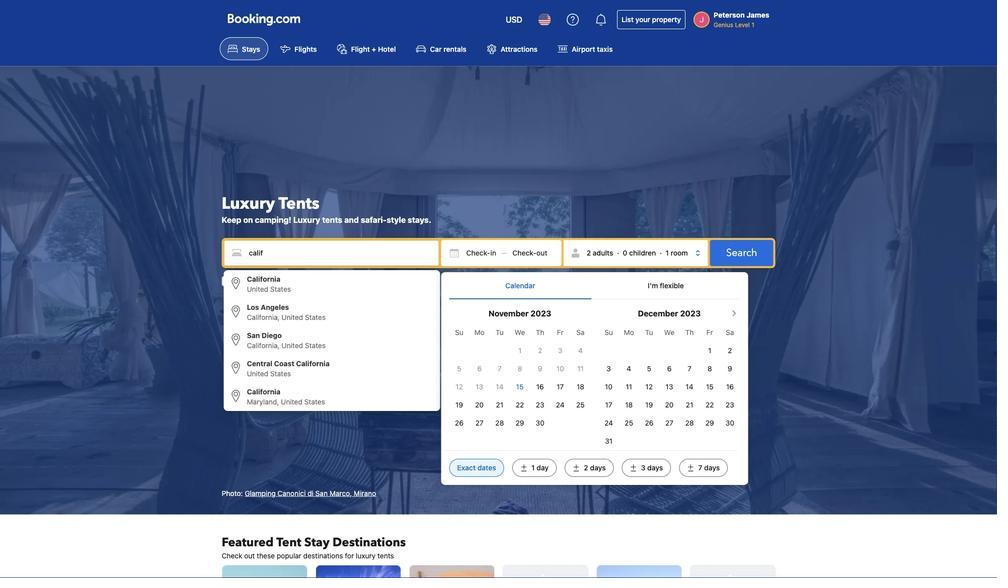 Task type: describe. For each thing, give the bounding box(es) containing it.
22 November 2023 checkbox
[[516, 401, 524, 410]]

exact
[[458, 464, 476, 472]]

airport taxis
[[572, 45, 613, 53]]

car rentals
[[430, 45, 467, 53]]

destinations
[[333, 535, 406, 551]]

15 for the 15 option
[[516, 383, 524, 391]]

24 for 24 november 2023 option on the right bottom of the page
[[556, 401, 565, 410]]

check-in
[[467, 249, 497, 257]]

16 for "16" checkbox
[[537, 383, 544, 391]]

flexible
[[660, 282, 684, 290]]

states inside san diego california, united states
[[305, 342, 326, 350]]

canonici
[[278, 489, 306, 498]]

your
[[636, 15, 651, 24]]

attractions link
[[479, 37, 546, 60]]

23 November 2023 checkbox
[[536, 401, 545, 410]]

2 · from the left
[[660, 249, 662, 257]]

2 horizontal spatial 3
[[641, 464, 646, 472]]

4 for 4 option
[[579, 347, 583, 355]]

tents inside featured tent stay destinations check out these popular destinations for luxury tents
[[378, 552, 394, 560]]

states inside central coast california united states
[[270, 370, 291, 378]]

flight + hotel
[[351, 45, 396, 53]]

1 left room
[[666, 249, 669, 257]]

option containing san diego
[[224, 327, 440, 355]]

0
[[623, 249, 628, 257]]

+ inside search field
[[531, 242, 535, 250]]

luxury
[[356, 552, 376, 560]]

su for november 2023
[[455, 329, 464, 337]]

Type your destination search field
[[224, 240, 439, 266]]

1 horizontal spatial luxury
[[293, 215, 320, 225]]

camping!
[[255, 215, 291, 225]]

5 November 2023 checkbox
[[457, 365, 462, 373]]

genius
[[714, 21, 734, 28]]

angeles
[[261, 303, 289, 312]]

7 days
[[699, 464, 720, 472]]

22 for 22 november 2023 checkbox at the right of the page
[[516, 401, 524, 410]]

sa for december 2023
[[726, 329, 735, 337]]

3 November 2023 checkbox
[[558, 347, 563, 355]]

keep
[[222, 215, 242, 225]]

mo for november
[[475, 329, 485, 337]]

attractions
[[501, 45, 538, 53]]

list your property
[[622, 15, 681, 24]]

california united states
[[247, 275, 291, 294]]

1 up 8 december 2023 option
[[709, 347, 712, 355]]

1 left day
[[532, 464, 535, 472]]

14 November 2023 checkbox
[[496, 383, 504, 391]]

28 for 28 december 2023 option
[[686, 419, 694, 428]]

25 for 25 option
[[577, 401, 585, 410]]

dates
[[478, 464, 496, 472]]

25 November 2023 checkbox
[[577, 401, 585, 410]]

popular
[[277, 552, 302, 560]]

11 for 11 "checkbox"
[[626, 383, 633, 391]]

25 December 2023 checkbox
[[625, 419, 634, 428]]

these
[[257, 552, 275, 560]]

4 November 2023 checkbox
[[579, 347, 583, 355]]

25 for the 25 checkbox
[[625, 419, 634, 428]]

17 for 17 checkbox
[[606, 401, 613, 410]]

central
[[247, 360, 273, 368]]

california, united for san diego
[[247, 342, 303, 350]]

day
[[537, 464, 549, 472]]

10 December 2023 checkbox
[[605, 383, 613, 391]]

14 December 2023 checkbox
[[686, 383, 694, 391]]

8 for 8 option
[[518, 365, 522, 373]]

11 November 2023 checkbox
[[578, 365, 584, 373]]

search
[[727, 246, 758, 260]]

21 for 21 december 2023 option at right bottom
[[686, 401, 694, 410]]

glamping
[[245, 489, 276, 498]]

level
[[736, 21, 750, 28]]

16 for 16 december 2023 option
[[727, 383, 734, 391]]

check- for out
[[513, 249, 537, 257]]

tents
[[279, 193, 320, 215]]

3 days
[[641, 464, 663, 472]]

hotel
[[378, 45, 396, 53]]

13 for 13 checkbox in the right bottom of the page
[[666, 383, 674, 391]]

stay
[[304, 535, 330, 551]]

19 for "19" option
[[456, 401, 463, 410]]

we for december
[[665, 329, 675, 337]]

12 December 2023 checkbox
[[646, 383, 653, 391]]

1 horizontal spatial 18
[[626, 401, 633, 410]]

8 for 8 december 2023 option
[[708, 365, 712, 373]]

flights link
[[273, 37, 325, 60]]

rentals
[[444, 45, 467, 53]]

20 December 2023 checkbox
[[666, 401, 674, 410]]

di
[[308, 489, 314, 498]]

stays.
[[408, 215, 432, 225]]

1 horizontal spatial san
[[316, 489, 328, 498]]

california for california united states
[[247, 275, 281, 283]]

december 2023 element for november
[[449, 324, 591, 433]]

i'm for i'm traveling for work
[[236, 277, 246, 285]]

children
[[630, 249, 656, 257]]

1 option from the top
[[224, 270, 440, 299]]

2 horizontal spatial 7
[[699, 464, 703, 472]]

5 option from the top
[[224, 383, 440, 411]]

california for california maryland, united states
[[247, 388, 281, 396]]

united inside california united states
[[247, 285, 269, 294]]

2 left adults
[[587, 249, 591, 257]]

calendar button
[[449, 272, 592, 299]]

united inside central coast california united states
[[247, 370, 269, 378]]

days for 3 days
[[648, 464, 663, 472]]

airport
[[572, 45, 596, 53]]

style
[[387, 215, 406, 225]]

check-out
[[513, 249, 548, 257]]

luxury tents keep on camping! luxury tents and safari-style stays.
[[222, 193, 432, 225]]

november 2023
[[489, 309, 552, 319]]

13 November 2023 checkbox
[[476, 383, 484, 391]]

room
[[671, 249, 688, 257]]

11 December 2023 checkbox
[[626, 383, 633, 391]]

list
[[622, 15, 634, 24]]

1 December 2023 checkbox
[[709, 347, 712, 355]]

16 November 2023 checkbox
[[537, 383, 544, 391]]

tents inside luxury tents keep on camping! luxury tents and safari-style stays.
[[322, 215, 343, 225]]

photo:
[[222, 489, 243, 498]]

2 November 2023 checkbox
[[538, 347, 543, 355]]

29 December 2023 checkbox
[[706, 419, 715, 428]]

check
[[222, 552, 242, 560]]

coast
[[274, 360, 295, 368]]

27 November 2023 checkbox
[[476, 419, 484, 428]]

18 November 2023 checkbox
[[577, 383, 585, 391]]

20 for 20 december 2023 option
[[666, 401, 674, 410]]

option containing central coast california
[[224, 355, 440, 383]]

31 December 2023 checkbox
[[605, 437, 613, 446]]

10 for 10 checkbox
[[557, 365, 564, 373]]

i'm flexible
[[648, 282, 684, 290]]

31
[[605, 437, 613, 446]]

california maryland, united states
[[247, 388, 325, 406]]

5 for 5 december 2023 checkbox
[[647, 365, 652, 373]]

i'm for i'm flexible
[[648, 282, 658, 290]]

i'm traveling for work
[[236, 277, 304, 285]]

calendar
[[506, 282, 536, 290]]

19 for 19 december 2023 'checkbox'
[[646, 401, 653, 410]]

diego
[[262, 332, 282, 340]]

fr for december 2023
[[707, 329, 714, 337]]

option containing los angeles
[[224, 299, 440, 327]]

13 for 13 checkbox
[[476, 383, 484, 391]]

featured tent stay destinations check out these popular destinations for luxury tents
[[222, 535, 406, 560]]

glamping canonici di san marco, mirano link
[[245, 489, 376, 498]]

12 for 12 december 2023 option
[[646, 383, 653, 391]]

0 horizontal spatial +
[[372, 45, 376, 53]]

flight + hotel link
[[329, 37, 404, 60]]

30 for 30 checkbox
[[536, 419, 545, 428]]

tu for december 2023
[[646, 329, 654, 337]]

9 November 2023 checkbox
[[538, 365, 543, 373]]

exact dates
[[458, 464, 496, 472]]

2 up 9 november 2023 checkbox
[[538, 347, 543, 355]]

3 December 2023 checkbox
[[607, 365, 611, 373]]

21 November 2023 checkbox
[[496, 401, 504, 410]]

4 December 2023 checkbox
[[627, 365, 632, 373]]

1 · from the left
[[617, 249, 619, 257]]

safari-
[[361, 215, 387, 225]]

list of suggested destinations list box
[[224, 270, 440, 411]]

21 December 2023 checkbox
[[686, 401, 694, 410]]

8 November 2023 checkbox
[[518, 365, 522, 373]]



Task type: locate. For each thing, give the bounding box(es) containing it.
2 22 from the left
[[706, 401, 714, 410]]

29 down 22 checkbox
[[706, 419, 715, 428]]

30 for 30 option
[[726, 419, 735, 428]]

car
[[430, 45, 442, 53]]

1 mo from the left
[[475, 329, 485, 337]]

0 horizontal spatial 4
[[579, 347, 583, 355]]

adults
[[593, 249, 614, 257]]

1 horizontal spatial 2023
[[681, 309, 701, 319]]

1 vertical spatial 17
[[606, 401, 613, 410]]

2 mo from the left
[[624, 329, 634, 337]]

1 horizontal spatial i'm
[[648, 282, 658, 290]]

3 days from the left
[[705, 464, 720, 472]]

0 vertical spatial 18
[[577, 383, 585, 391]]

28 November 2023 checkbox
[[496, 419, 504, 428]]

0 horizontal spatial check-
[[467, 249, 491, 257]]

2 30 from the left
[[726, 419, 735, 428]]

23 December 2023 checkbox
[[726, 401, 735, 410]]

1 20 from the left
[[476, 401, 484, 410]]

svg image
[[449, 248, 460, 258]]

29 down 22 november 2023 checkbox at the right of the page
[[516, 419, 525, 428]]

13
[[476, 383, 484, 391], [666, 383, 674, 391]]

2 9 from the left
[[728, 365, 733, 373]]

peterson james genius level 1
[[714, 11, 770, 28]]

2023 for december 2023
[[681, 309, 701, 319]]

su up 3 december 2023 checkbox
[[605, 329, 613, 337]]

2 days
[[584, 464, 606, 472]]

10 for 10 december 2023 checkbox
[[605, 383, 613, 391]]

california inside central coast california united states
[[296, 360, 330, 368]]

1 30 from the left
[[536, 419, 545, 428]]

3 up 10 checkbox
[[558, 347, 563, 355]]

5
[[457, 365, 462, 373], [647, 365, 652, 373]]

1 horizontal spatial fr
[[707, 329, 714, 337]]

26 for 26 option
[[645, 419, 654, 428]]

peterson
[[714, 11, 745, 19]]

usd button
[[500, 8, 529, 32]]

2023 right the november
[[531, 309, 552, 319]]

1 horizontal spatial 17
[[606, 401, 613, 410]]

18 down 11 "checkbox"
[[626, 401, 633, 410]]

27 for 27 option
[[476, 419, 484, 428]]

california, united down the angeles
[[247, 313, 303, 322]]

0 vertical spatial +
[[372, 45, 376, 53]]

0 horizontal spatial days
[[590, 464, 606, 472]]

tab list
[[449, 272, 741, 300]]

marco,
[[330, 489, 352, 498]]

0 vertical spatial california, united
[[247, 313, 303, 322]]

28 December 2023 checkbox
[[686, 419, 694, 428]]

2 19 from the left
[[646, 401, 653, 410]]

16 down 9 option
[[727, 383, 734, 391]]

1 horizontal spatial out
[[537, 249, 548, 257]]

1 sa from the left
[[577, 329, 585, 337]]

16 December 2023 checkbox
[[727, 383, 734, 391]]

0 vertical spatial san
[[247, 332, 260, 340]]

9 up "16" checkbox
[[538, 365, 543, 373]]

2 16 from the left
[[727, 383, 734, 391]]

8
[[518, 365, 522, 373], [708, 365, 712, 373]]

2 December 2023 checkbox
[[728, 347, 733, 355]]

airport taxis link
[[550, 37, 621, 60]]

1 5 from the left
[[457, 365, 462, 373]]

14 down 7 checkbox
[[686, 383, 694, 391]]

property
[[653, 15, 681, 24]]

th up 2 november 2023 checkbox
[[536, 329, 545, 337]]

6 for 6 december 2023 option
[[668, 365, 672, 373]]

0 horizontal spatial tu
[[496, 329, 504, 337]]

search button
[[711, 240, 774, 266]]

17 December 2023 checkbox
[[606, 401, 613, 410]]

1 21 from the left
[[496, 401, 504, 410]]

22 down 15 checkbox
[[706, 401, 714, 410]]

5 for 5 option
[[457, 365, 462, 373]]

0 vertical spatial for
[[278, 277, 287, 285]]

7 November 2023 checkbox
[[498, 365, 502, 373]]

i'm left 'flexible'
[[648, 282, 658, 290]]

20 up 27 option
[[476, 401, 484, 410]]

1 horizontal spatial for
[[345, 552, 354, 560]]

4
[[579, 347, 583, 355], [627, 365, 632, 373]]

luxury down tents
[[293, 215, 320, 225]]

23 down 16 december 2023 option
[[726, 401, 735, 410]]

22 down the 15 option
[[516, 401, 524, 410]]

1 22 from the left
[[516, 401, 524, 410]]

25
[[577, 401, 585, 410], [625, 419, 634, 428]]

8 December 2023 checkbox
[[708, 365, 712, 373]]

2 8 from the left
[[708, 365, 712, 373]]

taxis
[[597, 45, 613, 53]]

check- right svg image
[[467, 249, 491, 257]]

december 2023 element
[[449, 324, 591, 433], [599, 324, 741, 451]]

states right maryland, united
[[304, 398, 325, 406]]

states inside california united states
[[270, 285, 291, 294]]

california, united inside the 'los angeles california, united states'
[[247, 313, 303, 322]]

0 horizontal spatial luxury
[[222, 193, 275, 215]]

2 23 from the left
[[726, 401, 735, 410]]

1 horizontal spatial 5
[[647, 365, 652, 373]]

th for december 2023
[[686, 329, 694, 337]]

24 December 2023 checkbox
[[605, 419, 613, 428]]

26 down 19 december 2023 'checkbox'
[[645, 419, 654, 428]]

1 horizontal spatial days
[[648, 464, 663, 472]]

1 27 from the left
[[476, 419, 484, 428]]

17 down 10 checkbox
[[557, 383, 564, 391]]

1 16 from the left
[[537, 383, 544, 391]]

fr up "1 december 2023" option
[[707, 329, 714, 337]]

th down december 2023
[[686, 329, 694, 337]]

check- right in
[[513, 249, 537, 257]]

2 su from the left
[[605, 329, 613, 337]]

1 horizontal spatial 3
[[607, 365, 611, 373]]

tent
[[276, 535, 301, 551]]

12 for 12 checkbox
[[456, 383, 463, 391]]

10 down 3 december 2023 checkbox
[[605, 383, 613, 391]]

1 horizontal spatial 7
[[688, 365, 692, 373]]

23 down "16" checkbox
[[536, 401, 545, 410]]

29
[[516, 419, 525, 428], [706, 419, 715, 428]]

15 for 15 checkbox
[[706, 383, 714, 391]]

2 14 from the left
[[686, 383, 694, 391]]

1 horizontal spatial 22
[[706, 401, 714, 410]]

1 horizontal spatial tu
[[646, 329, 654, 337]]

14 for 14 december 2023 checkbox
[[686, 383, 694, 391]]

for inside search field
[[278, 277, 287, 285]]

luxury up the on
[[222, 193, 275, 215]]

0 horizontal spatial th
[[536, 329, 545, 337]]

19 November 2023 checkbox
[[456, 401, 463, 410]]

26 November 2023 checkbox
[[455, 419, 464, 428]]

i'm flexible button
[[592, 272, 741, 299]]

1 13 from the left
[[476, 383, 484, 391]]

0 horizontal spatial 10
[[557, 365, 564, 373]]

in
[[491, 249, 497, 257]]

16
[[537, 383, 544, 391], [727, 383, 734, 391]]

1 horizontal spatial we
[[665, 329, 675, 337]]

17 November 2023 checkbox
[[557, 383, 564, 391]]

out inside search field
[[537, 249, 548, 257]]

3 for 3 option
[[558, 347, 563, 355]]

22 December 2023 checkbox
[[706, 401, 714, 410]]

1 check- from the left
[[467, 249, 491, 257]]

2 21 from the left
[[686, 401, 694, 410]]

12
[[456, 383, 463, 391], [646, 383, 653, 391]]

17 for 17 "checkbox"
[[557, 383, 564, 391]]

booking.com online hotel reservations image
[[228, 14, 300, 26]]

2
[[587, 249, 591, 257], [538, 347, 543, 355], [728, 347, 733, 355], [584, 464, 589, 472]]

1 horizontal spatial 15
[[706, 383, 714, 391]]

1 horizontal spatial 21
[[686, 401, 694, 410]]

work
[[289, 277, 304, 285]]

1 vertical spatial san
[[316, 489, 328, 498]]

december 2023 element for december
[[599, 324, 741, 451]]

november
[[489, 309, 529, 319]]

1 horizontal spatial 11
[[626, 383, 633, 391]]

we for november
[[515, 329, 525, 337]]

10 up 17 "checkbox"
[[557, 365, 564, 373]]

for left work
[[278, 277, 287, 285]]

0 vertical spatial 11
[[578, 365, 584, 373]]

9 December 2023 checkbox
[[728, 365, 733, 373]]

1 tu from the left
[[496, 329, 504, 337]]

+
[[372, 45, 376, 53], [531, 242, 535, 250]]

1 28 from the left
[[496, 419, 504, 428]]

1 horizontal spatial check-
[[513, 249, 537, 257]]

27 down 20 november 2023 checkbox
[[476, 419, 484, 428]]

0 horizontal spatial su
[[455, 329, 464, 337]]

3 up 10 december 2023 checkbox
[[607, 365, 611, 373]]

tu down december
[[646, 329, 654, 337]]

on
[[243, 215, 253, 225]]

14 down 7 november 2023 checkbox
[[496, 383, 504, 391]]

svg image
[[513, 248, 523, 258]]

3 option from the top
[[224, 327, 440, 355]]

1 horizontal spatial 30
[[726, 419, 735, 428]]

tents left the and
[[322, 215, 343, 225]]

su for december 2023
[[605, 329, 613, 337]]

los angeles california, united states
[[247, 303, 326, 322]]

13 down 6 option in the bottom of the page
[[476, 383, 484, 391]]

15 December 2023 checkbox
[[706, 383, 714, 391]]

luxury
[[222, 193, 275, 215], [293, 215, 320, 225]]

1 december 2023 element from the left
[[449, 324, 591, 433]]

california, united
[[247, 313, 303, 322], [247, 342, 303, 350]]

1 horizontal spatial sa
[[726, 329, 735, 337]]

2 13 from the left
[[666, 383, 674, 391]]

None search field
[[222, 238, 776, 486]]

15
[[516, 383, 524, 391], [706, 383, 714, 391]]

check-
[[467, 249, 491, 257], [513, 249, 537, 257]]

1 horizontal spatial december 2023 element
[[599, 324, 741, 451]]

1 vertical spatial 25
[[625, 419, 634, 428]]

2 sa from the left
[[726, 329, 735, 337]]

mirano
[[354, 489, 376, 498]]

sa
[[577, 329, 585, 337], [726, 329, 735, 337]]

2 option from the top
[[224, 299, 440, 327]]

1 horizontal spatial tents
[[378, 552, 394, 560]]

17 down 10 december 2023 checkbox
[[606, 401, 613, 410]]

1 horizontal spatial 25
[[625, 419, 634, 428]]

0 horizontal spatial 7
[[498, 365, 502, 373]]

2023 for november 2023
[[531, 309, 552, 319]]

december
[[638, 309, 679, 319]]

19 up 26 option
[[646, 401, 653, 410]]

0 horizontal spatial 21
[[496, 401, 504, 410]]

12 down 5 option
[[456, 383, 463, 391]]

26 down "19" option
[[455, 419, 464, 428]]

1 horizontal spatial 14
[[686, 383, 694, 391]]

2 5 from the left
[[647, 365, 652, 373]]

2 26 from the left
[[645, 419, 654, 428]]

out down featured
[[244, 552, 255, 560]]

tu
[[496, 329, 504, 337], [646, 329, 654, 337]]

1 vertical spatial california, united
[[247, 342, 303, 350]]

out inside featured tent stay destinations check out these popular destinations for luxury tents
[[244, 552, 255, 560]]

california right coast
[[296, 360, 330, 368]]

th for november 2023
[[536, 329, 545, 337]]

for
[[278, 277, 287, 285], [345, 552, 354, 560]]

1 6 from the left
[[478, 365, 482, 373]]

5 up 12 checkbox
[[457, 365, 462, 373]]

check- for in
[[467, 249, 491, 257]]

·
[[617, 249, 619, 257], [660, 249, 662, 257]]

17
[[557, 383, 564, 391], [606, 401, 613, 410]]

maryland, united
[[247, 398, 303, 406]]

0 horizontal spatial 6
[[478, 365, 482, 373]]

california
[[247, 275, 281, 283], [296, 360, 330, 368], [247, 388, 281, 396]]

days for 2 days
[[590, 464, 606, 472]]

california, united for los angeles
[[247, 313, 303, 322]]

san right di
[[316, 489, 328, 498]]

27 for 27 option on the bottom right
[[666, 419, 674, 428]]

15 November 2023 checkbox
[[516, 383, 524, 391]]

2 6 from the left
[[668, 365, 672, 373]]

4 option from the top
[[224, 355, 440, 383]]

1 vertical spatial out
[[244, 552, 255, 560]]

0 horizontal spatial tents
[[322, 215, 343, 225]]

2 december 2023 element from the left
[[599, 324, 741, 451]]

1 horizontal spatial 24
[[605, 419, 613, 428]]

1 california, united from the top
[[247, 313, 303, 322]]

2 adults · 0 children · 1 room
[[587, 249, 688, 257]]

20 for 20 november 2023 checkbox
[[476, 401, 484, 410]]

28 down '21 november 2023' checkbox
[[496, 419, 504, 428]]

2 up 9 option
[[728, 347, 733, 355]]

28 for "28" option
[[496, 419, 504, 428]]

2 united from the top
[[247, 370, 269, 378]]

6 for 6 option in the bottom of the page
[[478, 365, 482, 373]]

1
[[752, 21, 755, 28], [666, 249, 669, 257], [519, 347, 522, 355], [709, 347, 712, 355], [532, 464, 535, 472]]

30 December 2023 checkbox
[[726, 419, 735, 428]]

0 horizontal spatial 28
[[496, 419, 504, 428]]

1 vertical spatial 11
[[626, 383, 633, 391]]

1 horizontal spatial 29
[[706, 419, 715, 428]]

0 vertical spatial 3
[[558, 347, 563, 355]]

27 down 20 december 2023 option
[[666, 419, 674, 428]]

photo: glamping canonici di san marco, mirano
[[222, 489, 376, 498]]

0 horizontal spatial 8
[[518, 365, 522, 373]]

tu for november 2023
[[496, 329, 504, 337]]

flight
[[351, 45, 370, 53]]

1 horizontal spatial 12
[[646, 383, 653, 391]]

and
[[345, 215, 359, 225]]

sa for november 2023
[[577, 329, 585, 337]]

2 vertical spatial california
[[247, 388, 281, 396]]

0 horizontal spatial 17
[[557, 383, 564, 391]]

15 up 22 november 2023 checkbox at the right of the page
[[516, 383, 524, 391]]

1 su from the left
[[455, 329, 464, 337]]

2 29 from the left
[[706, 419, 715, 428]]

1 horizontal spatial 4
[[627, 365, 632, 373]]

1 horizontal spatial +
[[531, 242, 535, 250]]

26 December 2023 checkbox
[[645, 419, 654, 428]]

19 December 2023 checkbox
[[646, 401, 653, 410]]

sa up 4 option
[[577, 329, 585, 337]]

23 for 23 november 2023 option at the bottom right of the page
[[536, 401, 545, 410]]

29 for 29 checkbox
[[516, 419, 525, 428]]

0 horizontal spatial 5
[[457, 365, 462, 373]]

1 up 8 option
[[519, 347, 522, 355]]

su up 5 option
[[455, 329, 464, 337]]

states up the angeles
[[270, 285, 291, 294]]

2 th from the left
[[686, 329, 694, 337]]

tents right 'luxury'
[[378, 552, 394, 560]]

states up central coast california united states
[[305, 342, 326, 350]]

0 vertical spatial luxury
[[222, 193, 275, 215]]

0 horizontal spatial out
[[244, 552, 255, 560]]

0 horizontal spatial 14
[[496, 383, 504, 391]]

0 horizontal spatial san
[[247, 332, 260, 340]]

+ right svg icon
[[531, 242, 535, 250]]

united down "central"
[[247, 370, 269, 378]]

1 fr from the left
[[557, 329, 564, 337]]

6 up 13 checkbox in the right bottom of the page
[[668, 365, 672, 373]]

1 9 from the left
[[538, 365, 543, 373]]

1 29 from the left
[[516, 419, 525, 428]]

14 for 14 "option"
[[496, 383, 504, 391]]

9 for 9 option
[[728, 365, 733, 373]]

list your property link
[[617, 10, 686, 29]]

7 for 7 november 2023 checkbox
[[498, 365, 502, 373]]

2 tu from the left
[[646, 329, 654, 337]]

tab list containing calendar
[[449, 272, 741, 300]]

18 December 2023 checkbox
[[626, 401, 633, 410]]

4 for 4 december 2023 'checkbox'
[[627, 365, 632, 373]]

i'm left traveling
[[236, 277, 246, 285]]

stays link
[[220, 37, 268, 60]]

7 up 14 "option"
[[498, 365, 502, 373]]

2 we from the left
[[665, 329, 675, 337]]

1 23 from the left
[[536, 401, 545, 410]]

5 December 2023 checkbox
[[647, 365, 652, 373]]

i'm inside button
[[648, 282, 658, 290]]

san left diego
[[247, 332, 260, 340]]

states inside the 'los angeles california, united states'
[[305, 313, 326, 322]]

1 15 from the left
[[516, 383, 524, 391]]

usd
[[506, 15, 523, 24]]

1 horizontal spatial 27
[[666, 419, 674, 428]]

1 inside 'peterson james genius level 1'
[[752, 21, 755, 28]]

mo up 4 december 2023 'checkbox'
[[624, 329, 634, 337]]

21 for '21 november 2023' checkbox
[[496, 401, 504, 410]]

2 california, united from the top
[[247, 342, 303, 350]]

tu down the november
[[496, 329, 504, 337]]

0 horizontal spatial 16
[[537, 383, 544, 391]]

0 horizontal spatial 13
[[476, 383, 484, 391]]

27
[[476, 419, 484, 428], [666, 419, 674, 428]]

central coast california united states
[[247, 360, 330, 378]]

30 down 23 december 2023 checkbox
[[726, 419, 735, 428]]

days for 7 days
[[705, 464, 720, 472]]

0 horizontal spatial 24
[[556, 401, 565, 410]]

26
[[455, 419, 464, 428], [645, 419, 654, 428]]

0 horizontal spatial 19
[[456, 401, 463, 410]]

0 vertical spatial california
[[247, 275, 281, 283]]

we up 1 november 2023 option
[[515, 329, 525, 337]]

stays
[[242, 45, 260, 53]]

5 up 12 december 2023 option
[[647, 365, 652, 373]]

1 horizontal spatial 28
[[686, 419, 694, 428]]

22 for 22 checkbox
[[706, 401, 714, 410]]

california inside california united states
[[247, 275, 281, 283]]

2 right day
[[584, 464, 589, 472]]

7 for 7 checkbox
[[688, 365, 692, 373]]

tents
[[322, 215, 343, 225], [378, 552, 394, 560]]

for inside featured tent stay destinations check out these popular destinations for luxury tents
[[345, 552, 354, 560]]

28 down 21 december 2023 option at right bottom
[[686, 419, 694, 428]]

1 right the level
[[752, 21, 755, 28]]

united up the los
[[247, 285, 269, 294]]

james
[[747, 11, 770, 19]]

9 up 16 december 2023 option
[[728, 365, 733, 373]]

traveling
[[248, 277, 276, 285]]

2 check- from the left
[[513, 249, 537, 257]]

los
[[247, 303, 259, 312]]

30
[[536, 419, 545, 428], [726, 419, 735, 428]]

2 horizontal spatial days
[[705, 464, 720, 472]]

6 up 13 checkbox
[[478, 365, 482, 373]]

we down december 2023
[[665, 329, 675, 337]]

11 up 18 option
[[578, 365, 584, 373]]

states up san diego california, united states
[[305, 313, 326, 322]]

22
[[516, 401, 524, 410], [706, 401, 714, 410]]

1 19 from the left
[[456, 401, 463, 410]]

· right children
[[660, 249, 662, 257]]

none search field containing search
[[222, 238, 776, 486]]

1 horizontal spatial mo
[[624, 329, 634, 337]]

23 for 23 december 2023 checkbox
[[726, 401, 735, 410]]

1 horizontal spatial 6
[[668, 365, 672, 373]]

24 November 2023 checkbox
[[556, 401, 565, 410]]

13 December 2023 checkbox
[[666, 383, 674, 391]]

11 for 11 november 2023 checkbox
[[578, 365, 584, 373]]

1 days from the left
[[590, 464, 606, 472]]

3 for 3 december 2023 checkbox
[[607, 365, 611, 373]]

29 for 29 december 2023 "checkbox"
[[706, 419, 715, 428]]

19
[[456, 401, 463, 410], [646, 401, 653, 410]]

1 vertical spatial +
[[531, 242, 535, 250]]

1 vertical spatial california
[[296, 360, 330, 368]]

1 vertical spatial 4
[[627, 365, 632, 373]]

21 up 28 december 2023 option
[[686, 401, 694, 410]]

1 12 from the left
[[456, 383, 463, 391]]

11 down 4 december 2023 'checkbox'
[[626, 383, 633, 391]]

0 horizontal spatial 3
[[558, 347, 563, 355]]

11
[[578, 365, 584, 373], [626, 383, 633, 391]]

mo up 6 option in the bottom of the page
[[475, 329, 485, 337]]

19 up 26 checkbox
[[456, 401, 463, 410]]

27 December 2023 checkbox
[[666, 419, 674, 428]]

united
[[247, 285, 269, 294], [247, 370, 269, 378]]

1 horizontal spatial 8
[[708, 365, 712, 373]]

8 down 1 november 2023 option
[[518, 365, 522, 373]]

9 for 9 november 2023 checkbox
[[538, 365, 543, 373]]

18
[[577, 383, 585, 391], [626, 401, 633, 410]]

0 horizontal spatial 20
[[476, 401, 484, 410]]

0 vertical spatial 25
[[577, 401, 585, 410]]

california inside california maryland, united states
[[247, 388, 281, 396]]

option
[[224, 270, 440, 299], [224, 299, 440, 327], [224, 327, 440, 355], [224, 355, 440, 383], [224, 383, 440, 411]]

13 up 20 december 2023 option
[[666, 383, 674, 391]]

16 down 9 november 2023 checkbox
[[537, 383, 544, 391]]

mo for december
[[624, 329, 634, 337]]

california, united down diego
[[247, 342, 303, 350]]

0 vertical spatial 24
[[556, 401, 565, 410]]

7 up 14 december 2023 checkbox
[[688, 365, 692, 373]]

7 December 2023 checkbox
[[688, 365, 692, 373]]

tab list inside search field
[[449, 272, 741, 300]]

2 27 from the left
[[666, 419, 674, 428]]

12 November 2023 checkbox
[[456, 383, 463, 391]]

december 2023
[[638, 309, 701, 319]]

fr for november 2023
[[557, 329, 564, 337]]

2 28 from the left
[[686, 419, 694, 428]]

0 horizontal spatial i'm
[[236, 277, 246, 285]]

0 horizontal spatial we
[[515, 329, 525, 337]]

26 for 26 checkbox
[[455, 419, 464, 428]]

10 November 2023 checkbox
[[557, 365, 564, 373]]

states
[[270, 285, 291, 294], [305, 313, 326, 322], [305, 342, 326, 350], [270, 370, 291, 378], [304, 398, 325, 406]]

1 united from the top
[[247, 285, 269, 294]]

1 horizontal spatial 16
[[727, 383, 734, 391]]

0 horizontal spatial mo
[[475, 329, 485, 337]]

0 horizontal spatial 23
[[536, 401, 545, 410]]

30 November 2023 checkbox
[[536, 419, 545, 428]]

2 20 from the left
[[666, 401, 674, 410]]

15 up 22 checkbox
[[706, 383, 714, 391]]

1 8 from the left
[[518, 365, 522, 373]]

san diego california, united states
[[247, 332, 326, 350]]

1 day
[[532, 464, 549, 472]]

featured
[[222, 535, 274, 551]]

0 horizontal spatial 2023
[[531, 309, 552, 319]]

2 12 from the left
[[646, 383, 653, 391]]

destinations
[[304, 552, 343, 560]]

6 December 2023 checkbox
[[668, 365, 672, 373]]

san inside san diego california, united states
[[247, 332, 260, 340]]

1 horizontal spatial 19
[[646, 401, 653, 410]]

2 fr from the left
[[707, 329, 714, 337]]

12 down 5 december 2023 checkbox
[[646, 383, 653, 391]]

car rentals link
[[408, 37, 475, 60]]

1 November 2023 checkbox
[[519, 347, 522, 355]]

20
[[476, 401, 484, 410], [666, 401, 674, 410]]

1 14 from the left
[[496, 383, 504, 391]]

for left 'luxury'
[[345, 552, 354, 560]]

2 15 from the left
[[706, 383, 714, 391]]

1 vertical spatial 18
[[626, 401, 633, 410]]

1 horizontal spatial 9
[[728, 365, 733, 373]]

1 vertical spatial tents
[[378, 552, 394, 560]]

0 vertical spatial 17
[[557, 383, 564, 391]]

0 horizontal spatial 27
[[476, 419, 484, 428]]

2023
[[531, 309, 552, 319], [681, 309, 701, 319]]

1 26 from the left
[[455, 419, 464, 428]]

days down 26 option
[[648, 464, 663, 472]]

california up maryland, united
[[247, 388, 281, 396]]

3 down 26 option
[[641, 464, 646, 472]]

0 horizontal spatial 18
[[577, 383, 585, 391]]

1 th from the left
[[536, 329, 545, 337]]

out right svg icon
[[537, 249, 548, 257]]

1 2023 from the left
[[531, 309, 552, 319]]

· left 0
[[617, 249, 619, 257]]

flights
[[295, 45, 317, 53]]

states inside california maryland, united states
[[304, 398, 325, 406]]

2 vertical spatial 3
[[641, 464, 646, 472]]

24 for "24" option
[[605, 419, 613, 428]]

1 vertical spatial 10
[[605, 383, 613, 391]]

1 we from the left
[[515, 329, 525, 337]]

0 horizontal spatial 12
[[456, 383, 463, 391]]

2 2023 from the left
[[681, 309, 701, 319]]

2 days from the left
[[648, 464, 663, 472]]

states down coast
[[270, 370, 291, 378]]

1 horizontal spatial th
[[686, 329, 694, 337]]

california up the los
[[247, 275, 281, 283]]

california, united inside san diego california, united states
[[247, 342, 303, 350]]

20 November 2023 checkbox
[[476, 401, 484, 410]]

6 November 2023 checkbox
[[478, 365, 482, 373]]

days down 31 december 2023 option
[[590, 464, 606, 472]]

29 November 2023 checkbox
[[516, 419, 525, 428]]

24 down 17 checkbox
[[605, 419, 613, 428]]



Task type: vqa. For each thing, say whether or not it's contained in the screenshot.
'non-'
no



